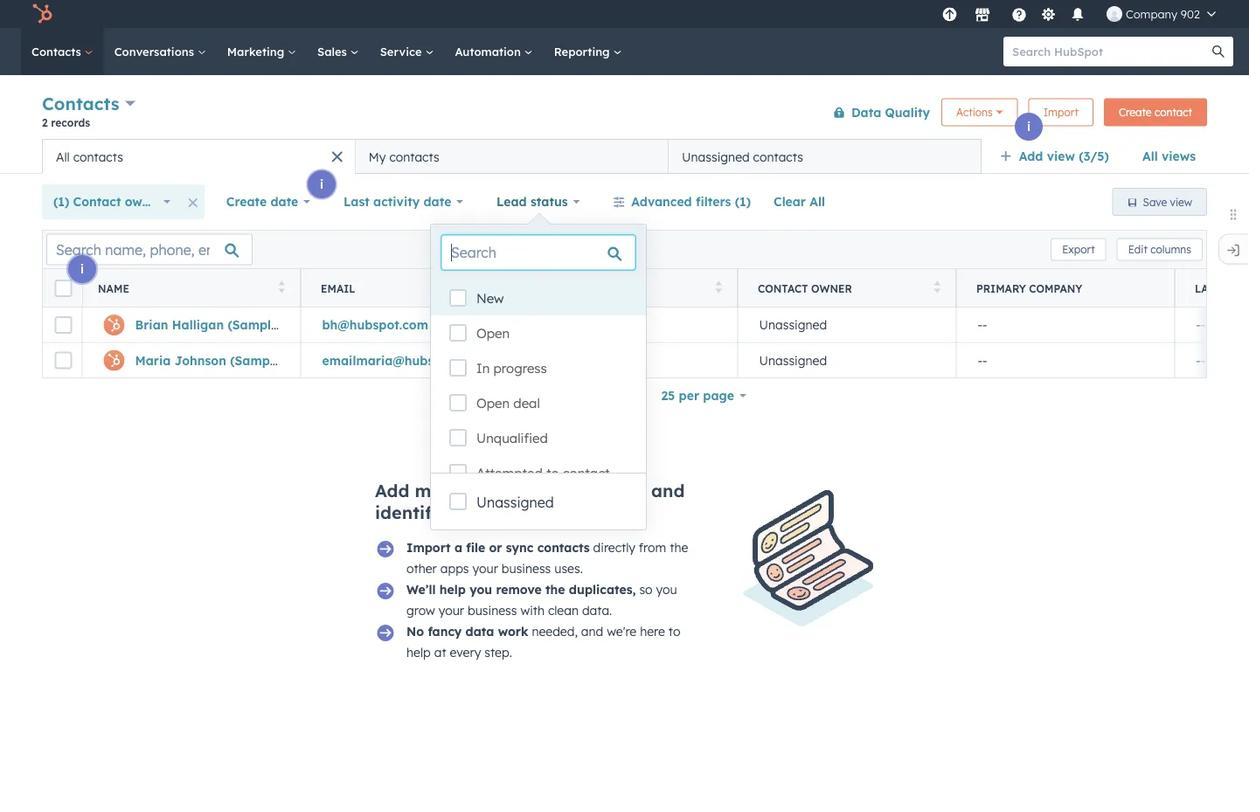 Task type: vqa. For each thing, say whether or not it's contained in the screenshot.
created
no



Task type: describe. For each thing, give the bounding box(es) containing it.
and inside add more contacts to organize and identify promising leads
[[652, 480, 685, 502]]

edit
[[1129, 243, 1148, 256]]

unassigned button for bh@hubspot.com
[[738, 308, 957, 343]]

press to sort. image for phone number
[[716, 281, 722, 293]]

a
[[455, 541, 463, 556]]

(1) contact owner
[[53, 194, 163, 209]]

organize
[[569, 480, 646, 502]]

add for add view (3/5)
[[1020, 149, 1044, 164]]

(sample for johnson
[[230, 353, 281, 368]]

my contacts
[[369, 149, 440, 164]]

other
[[407, 562, 437, 577]]

i for the right i button
[[1028, 119, 1031, 134]]

create contact button
[[1105, 98, 1208, 126]]

quality
[[886, 105, 931, 120]]

unassigned contacts
[[682, 149, 804, 164]]

25 per page button
[[650, 379, 758, 414]]

notifications image
[[1070, 8, 1086, 24]]

promising
[[448, 502, 536, 524]]

contacts button
[[42, 91, 136, 116]]

clear
[[774, 194, 806, 209]]

(1) contact owner button
[[42, 185, 182, 220]]

acti
[[1225, 282, 1250, 295]]

unassigned contacts button
[[669, 139, 982, 174]]

hubspot link
[[21, 3, 66, 24]]

new
[[477, 290, 504, 307]]

open for open deal
[[477, 395, 510, 412]]

contacts inside add more contacts to organize and identify promising leads
[[466, 480, 541, 502]]

contact inside list box
[[563, 465, 610, 482]]

add view (3/5) button
[[989, 139, 1132, 174]]

list box containing new
[[431, 281, 646, 491]]

search image
[[1213, 45, 1225, 58]]

more
[[415, 480, 460, 502]]

views
[[1162, 149, 1196, 164]]

deal
[[514, 395, 540, 412]]

work
[[498, 624, 529, 640]]

press to sort. element for email
[[497, 281, 504, 296]]

company 902
[[1126, 7, 1201, 21]]

you inside the so you grow your business with clean data.
[[656, 582, 678, 598]]

uses.
[[555, 562, 583, 577]]

help image
[[1012, 8, 1028, 24]]

marketplaces image
[[975, 8, 991, 24]]

contact inside popup button
[[73, 194, 121, 209]]

email
[[321, 282, 356, 295]]

needed,
[[532, 624, 578, 640]]

maria
[[135, 353, 171, 368]]

records
[[51, 116, 90, 129]]

contacts for my contacts
[[390, 149, 440, 164]]

all for all views
[[1143, 149, 1159, 164]]

1 press to sort. element from the left
[[279, 281, 285, 296]]

activity
[[374, 194, 420, 209]]

contacts for all contacts
[[73, 149, 123, 164]]

import for import
[[1044, 106, 1079, 119]]

identify
[[375, 502, 443, 524]]

edit columns
[[1129, 243, 1192, 256]]

all contacts button
[[42, 139, 355, 174]]

to inside add more contacts to organize and identify promising leads
[[546, 480, 564, 502]]

2 horizontal spatial i button
[[1015, 113, 1043, 141]]

conversations
[[114, 44, 197, 59]]

phone number
[[540, 282, 627, 295]]

data quality
[[852, 105, 931, 120]]

25 per page
[[662, 388, 735, 404]]

export button
[[1051, 238, 1107, 261]]

press to sort. image for email
[[497, 281, 504, 293]]

lead
[[497, 194, 527, 209]]

your inside directly from the other apps your business uses.
[[473, 562, 498, 577]]

data.
[[582, 603, 612, 619]]

reporting
[[554, 44, 614, 59]]

primary company column header
[[957, 269, 1176, 308]]

bh@hubspot.com
[[322, 317, 429, 333]]

1 horizontal spatial help
[[440, 582, 466, 598]]

filters
[[696, 194, 732, 209]]

i for i button to the middle
[[320, 177, 324, 192]]

import a file or sync contacts
[[407, 541, 590, 556]]

import button
[[1029, 98, 1094, 126]]

import for import a file or sync contacts
[[407, 541, 451, 556]]

my contacts button
[[355, 139, 669, 174]]

contact inside button
[[1155, 106, 1193, 119]]

company 902 menu
[[938, 0, 1229, 28]]

primary
[[977, 282, 1027, 295]]

with
[[521, 603, 545, 619]]

contact) for emailmaria@hubspot.com
[[284, 353, 337, 368]]

primary company
[[977, 282, 1083, 295]]

unassigned button for emailmaria@hubspot.com
[[738, 343, 957, 378]]

to inside needed, and we're here to help at every step.
[[669, 624, 681, 640]]

1 vertical spatial the
[[546, 582, 565, 598]]

columns
[[1151, 243, 1192, 256]]

phone
[[540, 282, 578, 295]]

needed, and we're here to help at every step.
[[407, 624, 681, 661]]

help button
[[1005, 0, 1035, 28]]

view for save
[[1171, 195, 1193, 209]]

save view button
[[1113, 188, 1208, 216]]

all views
[[1143, 149, 1196, 164]]

contact) for bh@hubspot.com
[[282, 317, 335, 333]]

prev button
[[492, 385, 559, 408]]

-- button for emailmaria@hubspot.com
[[520, 343, 738, 378]]

contacts banner
[[42, 90, 1208, 139]]

johnson
[[175, 353, 226, 368]]

1 you from the left
[[470, 582, 493, 598]]

next page image
[[623, 387, 644, 408]]

fancy
[[428, 624, 462, 640]]

business inside the so you grow your business with clean data.
[[468, 603, 517, 619]]

Search search field
[[442, 235, 636, 270]]

all views link
[[1132, 139, 1208, 174]]

automation
[[455, 44, 525, 59]]

lead status button
[[485, 185, 592, 220]]

no
[[407, 624, 424, 640]]

prev
[[525, 388, 552, 404]]

in
[[477, 360, 490, 377]]

sales link
[[307, 28, 370, 75]]

we're
[[607, 624, 637, 640]]

2 records
[[42, 116, 90, 129]]

brian
[[135, 317, 168, 333]]

company
[[1126, 7, 1178, 21]]

(1) inside popup button
[[53, 194, 69, 209]]

pagination navigation
[[492, 385, 650, 408]]

marketing link
[[217, 28, 307, 75]]

we'll help you remove the duplicates,
[[407, 582, 636, 598]]

contacts inside contacts link
[[31, 44, 85, 59]]

we'll
[[407, 582, 436, 598]]

bh@hubspot.com link
[[322, 317, 429, 333]]



Task type: locate. For each thing, give the bounding box(es) containing it.
press to sort. element down the 'search' search box
[[497, 281, 504, 296]]

create inside popup button
[[226, 194, 267, 209]]

0 horizontal spatial date
[[271, 194, 299, 209]]

add for add more contacts to organize and identify promising leads
[[375, 480, 410, 502]]

view left (3/5)
[[1048, 149, 1076, 164]]

emailmaria@hubspot.com link
[[322, 353, 484, 368]]

last for last activity date
[[344, 194, 370, 209]]

1 horizontal spatial contact
[[1155, 106, 1193, 119]]

edit columns button
[[1117, 238, 1203, 261]]

help inside needed, and we're here to help at every step.
[[407, 645, 431, 661]]

maria johnson (sample contact) link
[[135, 353, 337, 368]]

last left acti
[[1196, 282, 1222, 295]]

press to sort. element for contact owner
[[935, 281, 941, 296]]

upgrade link
[[939, 5, 961, 23]]

contact owner
[[758, 282, 853, 295]]

create for create date
[[226, 194, 267, 209]]

1 horizontal spatial your
[[473, 562, 498, 577]]

2 press to sort. image from the left
[[497, 281, 504, 293]]

0 vertical spatial create
[[1119, 106, 1152, 119]]

upgrade image
[[942, 7, 958, 23]]

search button
[[1204, 37, 1234, 66]]

marketing
[[227, 44, 288, 59]]

i
[[1028, 119, 1031, 134], [320, 177, 324, 192], [80, 262, 84, 277]]

last for last acti
[[1196, 282, 1222, 295]]

reporting link
[[544, 28, 633, 75]]

open for open
[[477, 325, 510, 342]]

brian halligan (sample contact)
[[135, 317, 335, 333]]

0 vertical spatial i
[[1028, 119, 1031, 134]]

last
[[344, 194, 370, 209], [1196, 282, 1222, 295]]

company 902 button
[[1097, 0, 1227, 28]]

data quality button
[[822, 95, 932, 130]]

business up data
[[468, 603, 517, 619]]

0 horizontal spatial the
[[546, 582, 565, 598]]

1 open from the top
[[477, 325, 510, 342]]

contact) down bh@hubspot.com
[[284, 353, 337, 368]]

contact)
[[282, 317, 335, 333], [284, 353, 337, 368]]

1 -- button from the top
[[520, 308, 738, 343]]

2 horizontal spatial all
[[1143, 149, 1159, 164]]

step.
[[485, 645, 512, 661]]

press to sort. element left email
[[279, 281, 285, 296]]

-
[[541, 317, 546, 333], [546, 317, 551, 333], [978, 317, 983, 333], [983, 317, 988, 333], [1197, 317, 1202, 333], [1202, 317, 1207, 333], [541, 353, 546, 368], [546, 353, 551, 368], [978, 353, 983, 368], [983, 353, 988, 368], [1197, 353, 1202, 368], [1202, 353, 1207, 368]]

2 horizontal spatial i
[[1028, 119, 1031, 134]]

1 vertical spatial (sample
[[230, 353, 281, 368]]

1 vertical spatial add
[[375, 480, 410, 502]]

Search name, phone, email addresses, or company search field
[[46, 234, 253, 265]]

last left the activity
[[344, 194, 370, 209]]

1 vertical spatial your
[[439, 603, 464, 619]]

0 vertical spatial your
[[473, 562, 498, 577]]

unassigned
[[682, 149, 750, 164], [760, 317, 828, 333], [760, 353, 828, 368], [477, 494, 554, 512]]

and down data.
[[581, 624, 604, 640]]

1 vertical spatial create
[[226, 194, 267, 209]]

create contact
[[1119, 106, 1193, 119]]

1 vertical spatial owner
[[812, 282, 853, 295]]

press to sort. image left email
[[279, 281, 285, 293]]

0 vertical spatial and
[[652, 480, 685, 502]]

1 horizontal spatial all
[[810, 194, 826, 209]]

create date
[[226, 194, 299, 209]]

2 you from the left
[[656, 582, 678, 598]]

help down no
[[407, 645, 431, 661]]

1 horizontal spatial the
[[670, 541, 689, 556]]

1 horizontal spatial view
[[1171, 195, 1193, 209]]

settings link
[[1038, 5, 1060, 23]]

1 horizontal spatial last
[[1196, 282, 1222, 295]]

import up other
[[407, 541, 451, 556]]

0 horizontal spatial and
[[581, 624, 604, 640]]

0 horizontal spatial import
[[407, 541, 451, 556]]

open left 'deal' at the left
[[477, 395, 510, 412]]

2 (1) from the left
[[735, 194, 751, 209]]

0 horizontal spatial i
[[80, 262, 84, 277]]

lead status
[[497, 194, 568, 209]]

1 horizontal spatial create
[[1119, 106, 1152, 119]]

0 horizontal spatial create
[[226, 194, 267, 209]]

1 vertical spatial contact)
[[284, 353, 337, 368]]

1 vertical spatial i button
[[308, 171, 336, 199]]

your up fancy
[[439, 603, 464, 619]]

open down new
[[477, 325, 510, 342]]

0 horizontal spatial contact
[[73, 194, 121, 209]]

create inside button
[[1119, 106, 1152, 119]]

--
[[541, 317, 551, 333], [978, 317, 988, 333], [1197, 317, 1207, 333], [541, 353, 551, 368], [978, 353, 988, 368], [1197, 353, 1207, 368]]

contacts up records
[[42, 93, 119, 115]]

2 vertical spatial i
[[80, 262, 84, 277]]

Search HubSpot search field
[[1004, 37, 1218, 66]]

create date button
[[215, 185, 322, 220]]

save
[[1144, 195, 1168, 209]]

the inside directly from the other apps your business uses.
[[670, 541, 689, 556]]

0 vertical spatial contact
[[73, 194, 121, 209]]

duplicates,
[[569, 582, 636, 598]]

2 date from the left
[[424, 194, 452, 209]]

0 horizontal spatial owner
[[125, 194, 163, 209]]

add down import button
[[1020, 149, 1044, 164]]

contacts down records
[[73, 149, 123, 164]]

1 horizontal spatial you
[[656, 582, 678, 598]]

2 unassigned button from the top
[[738, 343, 957, 378]]

import up add view (3/5)
[[1044, 106, 1079, 119]]

all for all contacts
[[56, 149, 70, 164]]

create up "all views"
[[1119, 106, 1152, 119]]

emailmaria@hubspot.com button
[[301, 343, 520, 378]]

you left remove
[[470, 582, 493, 598]]

i for the bottommost i button
[[80, 262, 84, 277]]

0 horizontal spatial i button
[[68, 255, 96, 283]]

unassigned button
[[738, 308, 957, 343], [738, 343, 957, 378]]

i button left name
[[68, 255, 96, 283]]

1 press to sort. image from the left
[[279, 281, 285, 293]]

list box
[[431, 281, 646, 491]]

contacts for unassigned contacts
[[754, 149, 804, 164]]

i button
[[1015, 113, 1043, 141], [308, 171, 336, 199], [68, 255, 96, 283]]

owner inside popup button
[[125, 194, 163, 209]]

add inside add more contacts to organize and identify promising leads
[[375, 480, 410, 502]]

0 horizontal spatial (1)
[[53, 194, 69, 209]]

open deal
[[477, 395, 540, 412]]

to right here
[[669, 624, 681, 640]]

3 press to sort. image from the left
[[716, 281, 722, 293]]

contacts down unqualified
[[466, 480, 541, 502]]

contact up "all views"
[[1155, 106, 1193, 119]]

1 vertical spatial import
[[407, 541, 451, 556]]

0 vertical spatial i button
[[1015, 113, 1043, 141]]

0 vertical spatial view
[[1048, 149, 1076, 164]]

0 vertical spatial the
[[670, 541, 689, 556]]

0 vertical spatial contact
[[1155, 106, 1193, 119]]

1 (1) from the left
[[53, 194, 69, 209]]

add view (3/5)
[[1020, 149, 1110, 164]]

4 press to sort. image from the left
[[935, 281, 941, 293]]

remove
[[496, 582, 542, 598]]

press to sort. element for phone number
[[716, 281, 722, 296]]

file
[[466, 541, 486, 556]]

(sample down brian halligan (sample contact) link
[[230, 353, 281, 368]]

data
[[466, 624, 494, 640]]

-- button up next page icon
[[520, 343, 738, 378]]

1 horizontal spatial add
[[1020, 149, 1044, 164]]

(sample up maria johnson (sample contact) link
[[228, 317, 278, 333]]

1 vertical spatial contact
[[758, 282, 809, 295]]

0 vertical spatial contact)
[[282, 317, 335, 333]]

last activity date
[[344, 194, 452, 209]]

to up leads on the bottom left of page
[[547, 465, 559, 482]]

1 horizontal spatial import
[[1044, 106, 1079, 119]]

import inside button
[[1044, 106, 1079, 119]]

last activity date button
[[332, 185, 475, 220]]

business
[[502, 562, 551, 577], [468, 603, 517, 619]]

view right save
[[1171, 195, 1193, 209]]

help down 'apps'
[[440, 582, 466, 598]]

clean
[[548, 603, 579, 619]]

1 vertical spatial open
[[477, 395, 510, 412]]

every
[[450, 645, 481, 661]]

business up we'll help you remove the duplicates,
[[502, 562, 551, 577]]

0 horizontal spatial all
[[56, 149, 70, 164]]

all down 2 records
[[56, 149, 70, 164]]

press to sort. image left primary
[[935, 281, 941, 293]]

i button right create date
[[308, 171, 336, 199]]

actions button
[[942, 98, 1019, 126]]

(3/5)
[[1079, 149, 1110, 164]]

1 vertical spatial business
[[468, 603, 517, 619]]

2 -- button from the top
[[520, 343, 738, 378]]

0 horizontal spatial last
[[344, 194, 370, 209]]

emailmaria@hubspot.com
[[322, 353, 484, 368]]

contact down clear
[[758, 282, 809, 295]]

press to sort. element
[[279, 281, 285, 296], [497, 281, 504, 296], [716, 281, 722, 296], [935, 281, 941, 296]]

date
[[271, 194, 299, 209], [424, 194, 452, 209]]

press to sort. element left contact owner at the right top
[[716, 281, 722, 296]]

date inside popup button
[[424, 194, 452, 209]]

1 horizontal spatial contact
[[758, 282, 809, 295]]

press to sort. image down filters
[[716, 281, 722, 293]]

all right clear
[[810, 194, 826, 209]]

grow
[[407, 603, 435, 619]]

1 vertical spatial view
[[1171, 195, 1193, 209]]

(1)
[[53, 194, 69, 209], [735, 194, 751, 209]]

add more contacts to organize and identify promising leads
[[375, 480, 685, 524]]

(1) right filters
[[735, 194, 751, 209]]

contacts up uses.
[[538, 541, 590, 556]]

to
[[547, 465, 559, 482], [546, 480, 564, 502], [669, 624, 681, 640]]

contacts
[[31, 44, 85, 59], [42, 93, 119, 115]]

0 vertical spatial open
[[477, 325, 510, 342]]

1 horizontal spatial (1)
[[735, 194, 751, 209]]

1 unassigned button from the top
[[738, 308, 957, 343]]

you right so
[[656, 582, 678, 598]]

from
[[639, 541, 667, 556]]

leads
[[542, 502, 588, 524]]

your
[[473, 562, 498, 577], [439, 603, 464, 619]]

page
[[703, 388, 735, 404]]

contact) down email
[[282, 317, 335, 333]]

1 horizontal spatial owner
[[812, 282, 853, 295]]

service link
[[370, 28, 445, 75]]

company
[[1030, 282, 1083, 295]]

0 vertical spatial import
[[1044, 106, 1079, 119]]

create down all contacts button
[[226, 194, 267, 209]]

0 horizontal spatial you
[[470, 582, 493, 598]]

hubspot image
[[31, 3, 52, 24]]

(sample for halligan
[[228, 317, 278, 333]]

0 vertical spatial help
[[440, 582, 466, 598]]

0 horizontal spatial your
[[439, 603, 464, 619]]

0 horizontal spatial help
[[407, 645, 431, 661]]

owner
[[125, 194, 163, 209], [812, 282, 853, 295]]

press to sort. image for contact owner
[[935, 281, 941, 293]]

maria johnson (sample contact)
[[135, 353, 337, 368]]

1 horizontal spatial and
[[652, 480, 685, 502]]

here
[[640, 624, 665, 640]]

(1) down the all contacts
[[53, 194, 69, 209]]

contacts inside contacts popup button
[[42, 93, 119, 115]]

number
[[581, 282, 627, 295]]

add inside popup button
[[1020, 149, 1044, 164]]

create for create contact
[[1119, 106, 1152, 119]]

so you grow your business with clean data.
[[407, 582, 678, 619]]

view inside save view "button"
[[1171, 195, 1193, 209]]

unqualified
[[477, 430, 548, 447]]

add
[[1020, 149, 1044, 164], [375, 480, 410, 502]]

2 open from the top
[[477, 395, 510, 412]]

1 date from the left
[[271, 194, 299, 209]]

all left views
[[1143, 149, 1159, 164]]

create
[[1119, 106, 1152, 119], [226, 194, 267, 209]]

-- button down number on the top
[[520, 308, 738, 343]]

1 vertical spatial and
[[581, 624, 604, 640]]

0 horizontal spatial contact
[[563, 465, 610, 482]]

0 vertical spatial owner
[[125, 194, 163, 209]]

your down file
[[473, 562, 498, 577]]

contact up leads on the bottom left of page
[[563, 465, 610, 482]]

the
[[670, 541, 689, 556], [546, 582, 565, 598]]

4 press to sort. element from the left
[[935, 281, 941, 296]]

-- button for bh@hubspot.com
[[520, 308, 738, 343]]

1 horizontal spatial date
[[424, 194, 452, 209]]

notifications button
[[1063, 0, 1093, 28]]

the up clean
[[546, 582, 565, 598]]

1 vertical spatial help
[[407, 645, 431, 661]]

save view
[[1144, 195, 1193, 209]]

view for add
[[1048, 149, 1076, 164]]

1 vertical spatial contact
[[563, 465, 610, 482]]

mateo roberts image
[[1107, 6, 1123, 22]]

i button up add view (3/5)
[[1015, 113, 1043, 141]]

business inside directly from the other apps your business uses.
[[502, 562, 551, 577]]

1 horizontal spatial i
[[320, 177, 324, 192]]

press to sort. image down the 'search' search box
[[497, 281, 504, 293]]

contacts right my
[[390, 149, 440, 164]]

contacts up clear
[[754, 149, 804, 164]]

to right attempted
[[546, 480, 564, 502]]

2 press to sort. element from the left
[[497, 281, 504, 296]]

1 vertical spatial i
[[320, 177, 324, 192]]

your inside the so you grow your business with clean data.
[[439, 603, 464, 619]]

conversations link
[[104, 28, 217, 75]]

status
[[531, 194, 568, 209]]

3 press to sort. element from the left
[[716, 281, 722, 296]]

1 vertical spatial contacts
[[42, 93, 119, 115]]

help
[[440, 582, 466, 598], [407, 645, 431, 661]]

0 vertical spatial add
[[1020, 149, 1044, 164]]

and inside needed, and we're here to help at every step.
[[581, 624, 604, 640]]

0 vertical spatial (sample
[[228, 317, 278, 333]]

at
[[434, 645, 447, 661]]

0 horizontal spatial add
[[375, 480, 410, 502]]

(1) inside button
[[735, 194, 751, 209]]

0 vertical spatial business
[[502, 562, 551, 577]]

contact down the all contacts
[[73, 194, 121, 209]]

0 vertical spatial contacts
[[31, 44, 85, 59]]

contacts link
[[21, 28, 104, 75]]

advanced filters (1) button
[[602, 185, 763, 220]]

or
[[489, 541, 502, 556]]

add left more on the bottom of page
[[375, 480, 410, 502]]

1 horizontal spatial i button
[[308, 171, 336, 199]]

and up from at the bottom
[[652, 480, 685, 502]]

press to sort. image
[[279, 281, 285, 293], [497, 281, 504, 293], [716, 281, 722, 293], [935, 281, 941, 293]]

last inside last activity date popup button
[[344, 194, 370, 209]]

settings image
[[1041, 7, 1057, 23]]

contacts down the hubspot link
[[31, 44, 85, 59]]

press to sort. element left primary
[[935, 281, 941, 296]]

2 vertical spatial i button
[[68, 255, 96, 283]]

name
[[98, 282, 129, 295]]

date inside popup button
[[271, 194, 299, 209]]

0 vertical spatial last
[[344, 194, 370, 209]]

0 horizontal spatial view
[[1048, 149, 1076, 164]]

the right from at the bottom
[[670, 541, 689, 556]]

902
[[1181, 7, 1201, 21]]

directly
[[594, 541, 636, 556]]

advanced filters (1)
[[632, 194, 751, 209]]

in progress
[[477, 360, 547, 377]]

marketplaces button
[[965, 0, 1001, 28]]

view inside add view (3/5) popup button
[[1048, 149, 1076, 164]]

1 vertical spatial last
[[1196, 282, 1222, 295]]



